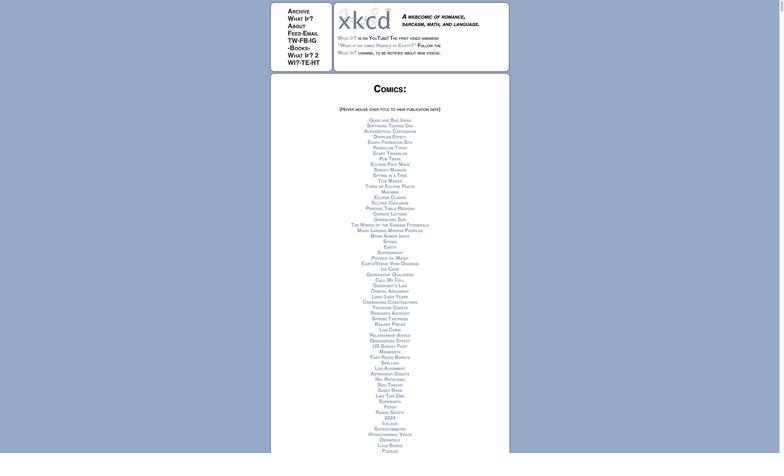 Task type: describe. For each thing, give the bounding box(es) containing it.
xkcd.com logo image
[[338, 7, 394, 32]]



Task type: vqa. For each thing, say whether or not it's contained in the screenshot.
alphabetical cartogram image
no



